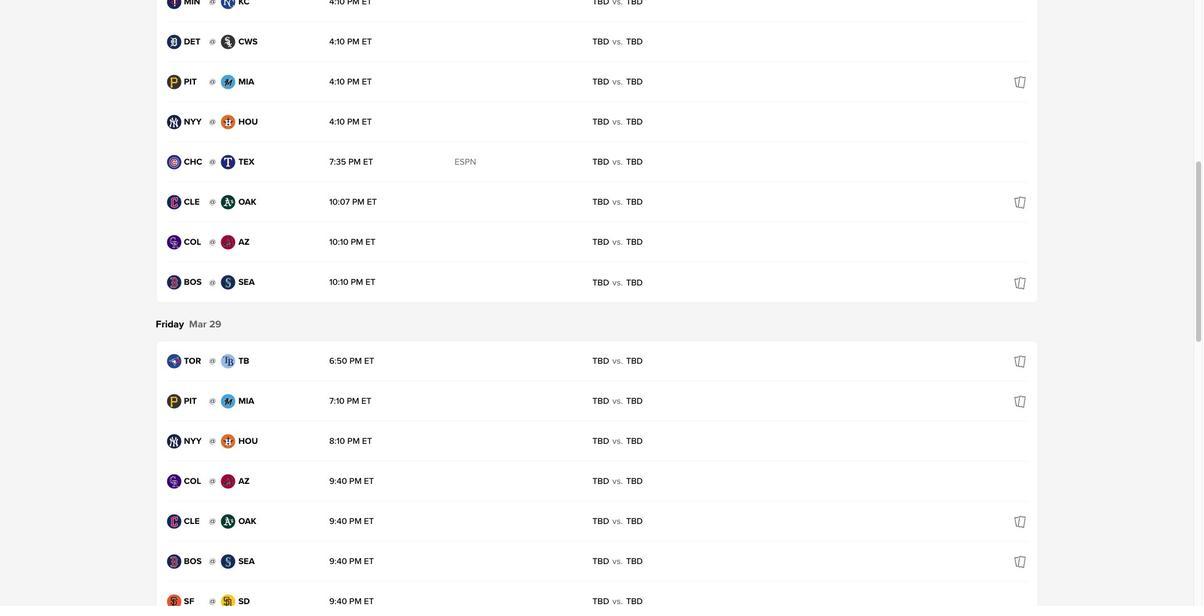 Task type: locate. For each thing, give the bounding box(es) containing it.
10:07 pm et link
[[329, 197, 455, 207]]

pm for az link associated with 9:40 pm et
[[349, 476, 362, 487]]

0 vertical spatial oak
[[239, 197, 257, 207]]

hou link
[[221, 114, 261, 129], [221, 434, 261, 449]]

hou for 8:10 pm et
[[239, 436, 258, 447]]

az link down hou image
[[221, 474, 261, 489]]

hou link up tex link
[[221, 114, 261, 129]]

sd image
[[221, 595, 236, 607]]

bos
[[184, 277, 202, 288], [184, 556, 202, 567]]

sea link up sd image
[[221, 554, 261, 570]]

@ for col icon
[[209, 476, 216, 487]]

2 oak image from the top
[[221, 514, 236, 529]]

hou link down mia image
[[221, 434, 261, 449]]

1 vertical spatial 9:40 pm et
[[329, 516, 374, 527]]

az image down hou image
[[221, 474, 236, 489]]

hou link for 8:10 pm et
[[221, 434, 261, 449]]

9:40
[[329, 476, 347, 487], [329, 516, 347, 527], [329, 556, 347, 567]]

0 vertical spatial hou link
[[221, 114, 261, 129]]

mia for 7:10
[[239, 396, 254, 407]]

0 vertical spatial 10:10 pm et
[[329, 237, 376, 247]]

0 vertical spatial pit
[[184, 76, 197, 87]]

1 sea link from the top
[[221, 275, 261, 290]]

1 vertical spatial 9:40
[[329, 516, 347, 527]]

0 vertical spatial oak image
[[221, 195, 236, 210]]

1 bos from the top
[[184, 277, 202, 288]]

@ for nyy icon
[[209, 117, 216, 127]]

sea right sea image
[[239, 556, 255, 567]]

2 vertical spatial 4:10 pm et
[[329, 116, 372, 127]]

9 @ from the top
[[209, 396, 216, 407]]

tb image
[[221, 354, 236, 369]]

1 vertical spatial col
[[184, 476, 201, 487]]

1 vertical spatial 10:10 pm et
[[329, 277, 376, 288]]

1 vertical spatial az image
[[221, 474, 236, 489]]

cle
[[184, 197, 200, 207], [184, 516, 200, 527]]

1 pit image from the top
[[166, 74, 181, 89]]

friday
[[156, 318, 184, 331]]

0 vertical spatial col link
[[166, 235, 207, 250]]

sea right sea icon
[[239, 277, 255, 288]]

tex
[[239, 156, 255, 167]]

et for sea icon
[[366, 277, 376, 288]]

1 vertical spatial bos link
[[166, 554, 207, 570]]

. for the 9:40 pm et link corresponding to sea
[[621, 557, 623, 567]]

col image
[[166, 474, 181, 489]]

0 vertical spatial sea link
[[221, 275, 261, 290]]

. for oak the 9:40 pm et link
[[621, 517, 623, 527]]

2 vertical spatial 4:10 pm et link
[[329, 116, 455, 127]]

10:10 pm et
[[329, 237, 376, 247], [329, 277, 376, 288]]

tb link
[[221, 354, 261, 369]]

10:10 pm et for sea
[[329, 277, 376, 288]]

4:10 pm et
[[329, 36, 372, 47], [329, 76, 372, 87], [329, 116, 372, 127]]

1 az link from the top
[[221, 235, 261, 250]]

col right col image
[[184, 237, 201, 247]]

1 10:10 pm et from the top
[[329, 237, 376, 247]]

pit link for 4:10 pm et
[[166, 74, 207, 89]]

2 nyy from the top
[[184, 436, 202, 447]]

0 vertical spatial bos
[[184, 277, 202, 288]]

0 vertical spatial nyy
[[184, 116, 202, 127]]

pm
[[347, 36, 360, 47], [347, 76, 360, 87], [347, 116, 360, 127], [349, 156, 361, 167], [352, 197, 365, 207], [351, 237, 363, 247], [351, 277, 363, 288], [350, 356, 362, 366], [347, 396, 359, 407], [347, 436, 360, 447], [349, 476, 362, 487], [349, 516, 362, 527], [349, 556, 362, 567]]

@ for nyy image
[[209, 436, 216, 447]]

tor image
[[166, 354, 181, 369]]

1 vertical spatial 9:40 pm et link
[[329, 516, 455, 527]]

5 vs from the top
[[613, 197, 621, 208]]

2 cle image from the top
[[166, 514, 181, 529]]

hou right hou image
[[239, 436, 258, 447]]

bos for 9:40
[[184, 556, 202, 567]]

2 oak link from the top
[[221, 514, 261, 529]]

nyy image
[[166, 434, 181, 449]]

@ for bos icon
[[209, 277, 216, 288]]

cle link down chc link
[[166, 195, 207, 210]]

0 vertical spatial pit link
[[166, 74, 207, 89]]

nyy link up chc link
[[166, 114, 207, 129]]

1 vertical spatial oak image
[[221, 514, 236, 529]]

1 4:10 pm et from the top
[[329, 36, 372, 47]]

vs for mia image
[[613, 396, 621, 407]]

0 vertical spatial 10:10
[[329, 237, 349, 247]]

4:10 pm et for hou
[[329, 116, 372, 127]]

cle link
[[166, 195, 207, 210], [166, 514, 207, 529]]

10:07
[[329, 197, 350, 207]]

1 sea from the top
[[239, 277, 255, 288]]

9:40 pm et link
[[329, 476, 455, 487], [329, 516, 455, 527], [329, 556, 455, 567]]

11 . from the top
[[621, 476, 623, 487]]

. for 10:10 pm et link for az
[[621, 237, 623, 248]]

2 pit link from the top
[[166, 394, 207, 409]]

2 4:10 pm et link from the top
[[329, 76, 455, 87]]

vs for tb icon
[[613, 356, 621, 367]]

pit image
[[166, 74, 181, 89], [166, 394, 181, 409]]

col for 9:40
[[184, 476, 201, 487]]

0 vertical spatial hou
[[239, 116, 258, 127]]

0 vertical spatial 9:40 pm et link
[[329, 476, 455, 487]]

pit left mia icon on the left of page
[[184, 76, 197, 87]]

vs for mia icon on the left of page
[[613, 76, 621, 87]]

9:40 for sea
[[329, 556, 347, 567]]

6 . from the top
[[621, 237, 623, 248]]

9 vs from the top
[[613, 396, 621, 407]]

oak
[[239, 197, 257, 207], [239, 516, 257, 527]]

tbd vs . tbd for sea image
[[593, 557, 643, 567]]

7 vs from the top
[[613, 277, 621, 288]]

7:35 pm et
[[329, 156, 373, 167]]

2 pit from the top
[[184, 396, 197, 407]]

bos link up sf image
[[166, 554, 207, 570]]

1 vertical spatial nyy
[[184, 436, 202, 447]]

pit for 7:10 pm et
[[184, 396, 197, 407]]

sea
[[239, 277, 255, 288], [239, 556, 255, 567]]

0 vertical spatial az link
[[221, 235, 261, 250]]

nyy link
[[166, 114, 207, 129], [166, 434, 207, 449]]

12 . from the top
[[621, 517, 623, 527]]

tb
[[239, 356, 249, 366]]

1 vs from the top
[[613, 36, 621, 47]]

sea link
[[221, 275, 261, 290], [221, 554, 261, 570]]

nyy link for 8:10 pm et
[[166, 434, 207, 449]]

2 bos from the top
[[184, 556, 202, 567]]

1 oak image from the top
[[221, 195, 236, 210]]

1 vertical spatial 10:10
[[329, 277, 349, 288]]

1 9:40 pm et link from the top
[[329, 476, 455, 487]]

1 nyy link from the top
[[166, 114, 207, 129]]

vs
[[613, 36, 621, 47], [613, 76, 621, 87], [613, 117, 621, 127], [613, 157, 621, 167], [613, 197, 621, 208], [613, 237, 621, 248], [613, 277, 621, 288], [613, 356, 621, 367], [613, 396, 621, 407], [613, 436, 621, 447], [613, 476, 621, 487], [613, 517, 621, 527], [613, 557, 621, 567]]

1 nyy from the top
[[184, 116, 202, 127]]

10:10 pm et link
[[329, 237, 455, 247], [329, 277, 455, 288]]

2 cle link from the top
[[166, 514, 207, 529]]

bos right bos image
[[184, 556, 202, 567]]

4:10
[[329, 36, 345, 47], [329, 76, 345, 87], [329, 116, 345, 127]]

nyy link left hou image
[[166, 434, 207, 449]]

2 10:10 from the top
[[329, 277, 349, 288]]

6:50 pm et
[[329, 356, 374, 366]]

oak link
[[221, 195, 261, 210], [221, 514, 261, 529]]

nyy
[[184, 116, 202, 127], [184, 436, 202, 447]]

13 @ from the top
[[209, 557, 216, 567]]

1 10:10 from the top
[[329, 237, 349, 247]]

bos right bos icon
[[184, 277, 202, 288]]

pm for hou link for 8:10 pm et
[[347, 436, 360, 447]]

vs for sea image
[[613, 557, 621, 567]]

col right col icon
[[184, 476, 201, 487]]

2 vs from the top
[[613, 76, 621, 87]]

0 vertical spatial az
[[239, 237, 250, 247]]

az link up sea icon
[[221, 235, 261, 250]]

et
[[362, 36, 372, 47], [362, 76, 372, 87], [362, 116, 372, 127], [363, 156, 373, 167], [367, 197, 377, 207], [366, 237, 376, 247], [366, 277, 376, 288], [364, 356, 374, 366], [362, 396, 372, 407], [362, 436, 372, 447], [364, 476, 374, 487], [364, 516, 374, 527], [364, 556, 374, 567]]

2 tbd vs . tbd from the top
[[593, 76, 643, 87]]

13 tbd vs . tbd from the top
[[593, 557, 643, 567]]

10 vs from the top
[[613, 436, 621, 447]]

col
[[184, 237, 201, 247], [184, 476, 201, 487]]

oak image for 9:40 pm et
[[221, 514, 236, 529]]

1 vertical spatial pit link
[[166, 394, 207, 409]]

1 vertical spatial bos
[[184, 556, 202, 567]]

1 vertical spatial cle image
[[166, 514, 181, 529]]

bos link left sea icon
[[166, 275, 207, 290]]

1 col link from the top
[[166, 235, 207, 250]]

mia right mia icon on the left of page
[[239, 76, 254, 87]]

3 4:10 from the top
[[329, 116, 345, 127]]

@
[[209, 36, 216, 47], [209, 76, 216, 87], [209, 117, 216, 127], [209, 157, 216, 167], [209, 197, 216, 208], [209, 237, 216, 248], [209, 277, 216, 288], [209, 356, 216, 367], [209, 396, 216, 407], [209, 436, 216, 447], [209, 476, 216, 487], [209, 517, 216, 527], [209, 557, 216, 567]]

1 vertical spatial 4:10 pm et link
[[329, 76, 455, 87]]

1 vertical spatial mia
[[239, 396, 254, 407]]

0 vertical spatial 9:40 pm et
[[329, 476, 374, 487]]

et for cws image
[[362, 36, 372, 47]]

2 @ from the top
[[209, 76, 216, 87]]

sea for 9:40 pm et
[[239, 556, 255, 567]]

9 tbd vs . tbd from the top
[[593, 396, 643, 407]]

pit image up nyy icon
[[166, 74, 181, 89]]

pit left mia image
[[184, 396, 197, 407]]

hou right hou icon
[[239, 116, 258, 127]]

tbd vs . tbd for tb icon
[[593, 356, 643, 367]]

1 hou link from the top
[[221, 114, 261, 129]]

0 vertical spatial mia
[[239, 76, 254, 87]]

mia
[[239, 76, 254, 87], [239, 396, 254, 407]]

0 vertical spatial bos link
[[166, 275, 207, 290]]

tbd vs . tbd
[[593, 36, 643, 47], [593, 76, 643, 87], [593, 117, 643, 127], [593, 157, 643, 167], [593, 197, 643, 208], [593, 237, 643, 248], [593, 277, 643, 288], [593, 356, 643, 367], [593, 396, 643, 407], [593, 436, 643, 447], [593, 476, 643, 487], [593, 517, 643, 527], [593, 557, 643, 567]]

9:40 pm et link for sea
[[329, 556, 455, 567]]

2 az image from the top
[[221, 474, 236, 489]]

0 vertical spatial cle image
[[166, 195, 181, 210]]

. for the 7:35 pm et link
[[621, 157, 623, 167]]

oak link for 10:07 pm et
[[221, 195, 261, 210]]

tbd vs . tbd for mia image
[[593, 396, 643, 407]]

min image
[[166, 0, 181, 9]]

@ for tor image
[[209, 356, 216, 367]]

3 9:40 pm et link from the top
[[329, 556, 455, 567]]

9:40 pm et
[[329, 476, 374, 487], [329, 516, 374, 527], [329, 556, 374, 567]]

mia right mia image
[[239, 396, 254, 407]]

3 4:10 pm et from the top
[[329, 116, 372, 127]]

cle image
[[166, 195, 181, 210], [166, 514, 181, 529]]

6:50
[[329, 356, 347, 366]]

oak image for 10:07 pm et
[[221, 195, 236, 210]]

kc image
[[221, 0, 236, 9]]

2 pit image from the top
[[166, 394, 181, 409]]

1 az image from the top
[[221, 235, 236, 250]]

2 mia from the top
[[239, 396, 254, 407]]

0 vertical spatial pit image
[[166, 74, 181, 89]]

mia link for 4:10 pm et
[[221, 74, 261, 89]]

1 pit from the top
[[184, 76, 197, 87]]

1 pit link from the top
[[166, 74, 207, 89]]

1 vertical spatial cle
[[184, 516, 200, 527]]

@ for 9:40 cle icon
[[209, 517, 216, 527]]

12 @ from the top
[[209, 517, 216, 527]]

0 vertical spatial 4:10
[[329, 36, 345, 47]]

0 vertical spatial cle link
[[166, 195, 207, 210]]

col link
[[166, 235, 207, 250], [166, 474, 207, 489]]

4:10 pm et link
[[329, 36, 455, 47], [329, 76, 455, 87], [329, 116, 455, 127]]

mia link down tb link
[[221, 394, 261, 409]]

tbd
[[593, 36, 610, 47], [626, 36, 643, 47], [593, 76, 610, 87], [626, 76, 643, 87], [593, 117, 610, 127], [626, 117, 643, 127], [593, 157, 610, 167], [626, 157, 643, 167], [593, 197, 610, 208], [626, 197, 643, 208], [593, 237, 610, 248], [626, 237, 643, 248], [593, 277, 610, 288], [626, 277, 643, 288], [593, 356, 610, 367], [626, 356, 643, 367], [593, 396, 610, 407], [626, 396, 643, 407], [593, 436, 610, 447], [626, 436, 643, 447], [593, 476, 610, 487], [626, 476, 643, 487], [593, 517, 610, 527], [626, 517, 643, 527], [593, 557, 610, 567], [626, 557, 643, 567]]

0 vertical spatial oak link
[[221, 195, 261, 210]]

. for hou 4:10 pm et link
[[621, 117, 623, 127]]

tbd vs . tbd for sea icon
[[593, 277, 643, 288]]

1 cle image from the top
[[166, 195, 181, 210]]

az image up sea icon
[[221, 235, 236, 250]]

sf image
[[166, 595, 181, 607]]

col link for 9:40 pm et
[[166, 474, 207, 489]]

5 . from the top
[[621, 197, 623, 208]]

sea link for 9:40 pm et
[[221, 554, 261, 570]]

1 vertical spatial oak
[[239, 516, 257, 527]]

oak image down tex icon
[[221, 195, 236, 210]]

2 az from the top
[[239, 476, 250, 487]]

@ for det icon
[[209, 36, 216, 47]]

az for 9:40 pm et
[[239, 476, 250, 487]]

4 . from the top
[[621, 157, 623, 167]]

4:10 for hou
[[329, 116, 345, 127]]

az
[[239, 237, 250, 247], [239, 476, 250, 487]]

pm for tb link
[[350, 356, 362, 366]]

mia link
[[221, 74, 261, 89], [221, 394, 261, 409]]

az for 10:10 pm et
[[239, 237, 250, 247]]

8 . from the top
[[621, 356, 623, 367]]

sea link up the "29"
[[221, 275, 261, 290]]

3 @ from the top
[[209, 117, 216, 127]]

.
[[621, 36, 623, 47], [621, 76, 623, 87], [621, 117, 623, 127], [621, 157, 623, 167], [621, 197, 623, 208], [621, 237, 623, 248], [621, 277, 623, 288], [621, 356, 623, 367], [621, 396, 623, 407], [621, 436, 623, 447], [621, 476, 623, 487], [621, 517, 623, 527], [621, 557, 623, 567]]

0 vertical spatial 4:10 pm et
[[329, 36, 372, 47]]

1 vertical spatial hou link
[[221, 434, 261, 449]]

3 9:40 from the top
[[329, 556, 347, 567]]

pit image for 4:10 pm et
[[166, 74, 181, 89]]

10 . from the top
[[621, 436, 623, 447]]

0 vertical spatial mia link
[[221, 74, 261, 89]]

pm for sea link for 9:40 pm et
[[349, 556, 362, 567]]

tor link
[[166, 354, 207, 369]]

1 col from the top
[[184, 237, 201, 247]]

1 vertical spatial az
[[239, 476, 250, 487]]

4 tbd vs . tbd from the top
[[593, 157, 643, 167]]

1 vertical spatial hou
[[239, 436, 258, 447]]

1 vertical spatial col link
[[166, 474, 207, 489]]

1 hou from the top
[[239, 116, 258, 127]]

1 tbd vs . tbd from the top
[[593, 36, 643, 47]]

2 10:10 pm et link from the top
[[329, 277, 455, 288]]

0 vertical spatial col
[[184, 237, 201, 247]]

8 @ from the top
[[209, 356, 216, 367]]

et for tex icon
[[363, 156, 373, 167]]

col link down nyy image
[[166, 474, 207, 489]]

1 vertical spatial sea link
[[221, 554, 261, 570]]

chc
[[184, 156, 202, 167]]

@ for bos image
[[209, 557, 216, 567]]

0 vertical spatial 4:10 pm et link
[[329, 36, 455, 47]]

2 sea link from the top
[[221, 554, 261, 570]]

2 sea from the top
[[239, 556, 255, 567]]

oak link up sea image
[[221, 514, 261, 529]]

bos link for 9:40 pm et
[[166, 554, 207, 570]]

oak link down tex link
[[221, 195, 261, 210]]

3 tbd vs . tbd from the top
[[593, 117, 643, 127]]

6 @ from the top
[[209, 237, 216, 248]]

pm for hou link corresponding to 4:10 pm et
[[347, 116, 360, 127]]

sea link for 10:10 pm et
[[221, 275, 261, 290]]

bos image
[[166, 275, 181, 290]]

col link up bos icon
[[166, 235, 207, 250]]

2 az link from the top
[[221, 474, 261, 489]]

1 cle link from the top
[[166, 195, 207, 210]]

0 vertical spatial cle
[[184, 197, 200, 207]]

8 vs from the top
[[613, 356, 621, 367]]

7 tbd vs . tbd from the top
[[593, 277, 643, 288]]

1 vertical spatial sea
[[239, 556, 255, 567]]

3 vs from the top
[[613, 117, 621, 127]]

vs for hou image
[[613, 436, 621, 447]]

nyy right nyy image
[[184, 436, 202, 447]]

0 vertical spatial 9:40
[[329, 476, 347, 487]]

1 vertical spatial oak link
[[221, 514, 261, 529]]

az link for 10:10 pm et
[[221, 235, 261, 250]]

cle image for 10:07
[[166, 195, 181, 210]]

2 vertical spatial 4:10
[[329, 116, 345, 127]]

1 cle from the top
[[184, 197, 200, 207]]

espn
[[455, 156, 476, 167]]

2 vertical spatial 9:40
[[329, 556, 347, 567]]

1 vertical spatial pit
[[184, 396, 197, 407]]

4:10 for mia
[[329, 76, 345, 87]]

2 vertical spatial 9:40 pm et link
[[329, 556, 455, 567]]

2 . from the top
[[621, 76, 623, 87]]

az image
[[221, 235, 236, 250], [221, 474, 236, 489]]

mia link down cws link
[[221, 74, 261, 89]]

1 @ from the top
[[209, 36, 216, 47]]

pit
[[184, 76, 197, 87], [184, 396, 197, 407]]

cle link for 10:07 pm et
[[166, 195, 207, 210]]

2 vertical spatial 9:40 pm et
[[329, 556, 374, 567]]

1 vertical spatial 10:10 pm et link
[[329, 277, 455, 288]]

29
[[209, 318, 221, 331]]

oak for 9:40
[[239, 516, 257, 527]]

2 hou link from the top
[[221, 434, 261, 449]]

1 vertical spatial 4:10
[[329, 76, 345, 87]]

det image
[[166, 34, 181, 49]]

az link
[[221, 235, 261, 250], [221, 474, 261, 489]]

1 vertical spatial cle link
[[166, 514, 207, 529]]

2 cle from the top
[[184, 516, 200, 527]]

1 oak from the top
[[239, 197, 257, 207]]

4 vs from the top
[[613, 157, 621, 167]]

cle image for 9:40
[[166, 514, 181, 529]]

2 col link from the top
[[166, 474, 207, 489]]

1 vertical spatial mia link
[[221, 394, 261, 409]]

2 9:40 from the top
[[329, 516, 347, 527]]

1 vertical spatial 4:10 pm et
[[329, 76, 372, 87]]

hou
[[239, 116, 258, 127], [239, 436, 258, 447]]

1 vertical spatial pit image
[[166, 394, 181, 409]]

tor
[[184, 356, 201, 366]]

nyy right nyy icon
[[184, 116, 202, 127]]

pit link down det link
[[166, 74, 207, 89]]

0 vertical spatial az image
[[221, 235, 236, 250]]

. for 7:10 pm et link
[[621, 396, 623, 407]]

3 . from the top
[[621, 117, 623, 127]]

2 hou from the top
[[239, 436, 258, 447]]

pit link down the tor link
[[166, 394, 207, 409]]

pit image down tor image
[[166, 394, 181, 409]]

0 vertical spatial 10:10 pm et link
[[329, 237, 455, 247]]

2 nyy link from the top
[[166, 434, 207, 449]]

1 9:40 from the top
[[329, 476, 347, 487]]

tbd vs . tbd for mia icon on the left of page
[[593, 76, 643, 87]]

2 4:10 from the top
[[329, 76, 345, 87]]

cle image down chc icon
[[166, 195, 181, 210]]

bos link
[[166, 275, 207, 290], [166, 554, 207, 570]]

1 oak link from the top
[[221, 195, 261, 210]]

9 . from the top
[[621, 396, 623, 407]]

1 10:10 pm et link from the top
[[329, 237, 455, 247]]

0 vertical spatial nyy link
[[166, 114, 207, 129]]

2 oak from the top
[[239, 516, 257, 527]]

3 4:10 pm et link from the top
[[329, 116, 455, 127]]

cle image up bos image
[[166, 514, 181, 529]]

oak image
[[221, 195, 236, 210], [221, 514, 236, 529]]

2 9:40 pm et from the top
[[329, 516, 374, 527]]

1 vertical spatial nyy link
[[166, 434, 207, 449]]

1 vertical spatial az link
[[221, 474, 261, 489]]

cle link down col icon
[[166, 514, 207, 529]]

10:10
[[329, 237, 349, 247], [329, 277, 349, 288]]

1 4:10 from the top
[[329, 36, 345, 47]]

cws
[[239, 36, 258, 47]]

hou for 4:10 pm et
[[239, 116, 258, 127]]

1 mia link from the top
[[221, 74, 261, 89]]

oak image up sea image
[[221, 514, 236, 529]]

4:10 pm et for cws
[[329, 36, 372, 47]]

8:10
[[329, 436, 345, 447]]

pm for az link related to 10:10 pm et
[[351, 237, 363, 247]]

pit link
[[166, 74, 207, 89], [166, 394, 207, 409]]

10 tbd vs . tbd from the top
[[593, 436, 643, 447]]

az link for 9:40 pm et
[[221, 474, 261, 489]]

0 vertical spatial sea
[[239, 277, 255, 288]]

. for 8:10 pm et link
[[621, 436, 623, 447]]

vs for hou icon
[[613, 117, 621, 127]]

2 9:40 pm et link from the top
[[329, 516, 455, 527]]



Task type: describe. For each thing, give the bounding box(es) containing it.
7:35 pm et link
[[329, 156, 455, 167]]

10:10 for sea
[[329, 277, 349, 288]]

4:10 pm et link for mia
[[329, 76, 455, 87]]

hou image
[[221, 434, 236, 449]]

8:10 pm et
[[329, 436, 372, 447]]

hou link for 4:10 pm et
[[221, 114, 261, 129]]

9:40 pm et for oak
[[329, 516, 374, 527]]

chc image
[[166, 155, 181, 170]]

sea image
[[221, 554, 236, 570]]

6:50 pm et link
[[329, 356, 455, 366]]

det link
[[166, 34, 207, 49]]

cle link for 9:40 pm et
[[166, 514, 207, 529]]

cle for 9:40
[[184, 516, 200, 527]]

col link for 10:10 pm et
[[166, 235, 207, 250]]

az image for 9:40 pm et
[[221, 474, 236, 489]]

. for 10:07 pm et link at the left of page
[[621, 197, 623, 208]]

10:10 pm et for az
[[329, 237, 376, 247]]

9:40 pm et link for oak
[[329, 516, 455, 527]]

hou image
[[221, 114, 236, 129]]

cle for 10:07
[[184, 197, 200, 207]]

nyy link for 4:10 pm et
[[166, 114, 207, 129]]

4:10 pm et link for hou
[[329, 116, 455, 127]]

tbd vs . tbd for cws image
[[593, 36, 643, 47]]

6 tbd vs . tbd from the top
[[593, 237, 643, 248]]

col image
[[166, 235, 181, 250]]

et for tb icon
[[364, 356, 374, 366]]

7:10 pm et
[[329, 396, 372, 407]]

12 vs from the top
[[613, 517, 621, 527]]

bos image
[[166, 554, 181, 570]]

9:40 for oak
[[329, 516, 347, 527]]

@ for col image
[[209, 237, 216, 248]]

4:10 pm et for mia
[[329, 76, 372, 87]]

@ for 10:07's cle icon
[[209, 197, 216, 208]]

cws image
[[221, 34, 236, 49]]

pm for 10:10 pm et sea link
[[351, 277, 363, 288]]

9:40 pm et for az
[[329, 476, 374, 487]]

mia link for 7:10 pm et
[[221, 394, 261, 409]]

et for mia image
[[362, 396, 372, 407]]

7:35
[[329, 156, 346, 167]]

pm for tex link
[[349, 156, 361, 167]]

mia image
[[221, 394, 236, 409]]

bos link for 10:10 pm et
[[166, 275, 207, 290]]

. for mia 4:10 pm et link
[[621, 76, 623, 87]]

10:10 for az
[[329, 237, 349, 247]]

. for 10:10 pm et link corresponding to sea
[[621, 277, 623, 288]]

friday mar 29
[[156, 318, 221, 331]]

bos for 10:10
[[184, 277, 202, 288]]

4:10 pm et link for cws
[[329, 36, 455, 47]]

mia for 4:10
[[239, 76, 254, 87]]

det
[[184, 36, 201, 47]]

7:10 pm et link
[[329, 396, 455, 407]]

10:07 pm et
[[329, 197, 377, 207]]

5 tbd vs . tbd from the top
[[593, 197, 643, 208]]

cws link
[[221, 34, 261, 49]]

11 vs from the top
[[613, 476, 621, 487]]

sea image
[[221, 275, 236, 290]]

vs for tex icon
[[613, 157, 621, 167]]

oak link for 9:40 pm et
[[221, 514, 261, 529]]

4:10 for cws
[[329, 36, 345, 47]]

8:10 pm et link
[[329, 436, 455, 447]]

@ for chc icon
[[209, 157, 216, 167]]

tbd vs . tbd for hou image
[[593, 436, 643, 447]]

10:10 pm et link for az
[[329, 237, 455, 247]]

10:10 pm et link for sea
[[329, 277, 455, 288]]

nyy image
[[166, 114, 181, 129]]

9:40 pm et link for az
[[329, 476, 455, 487]]

et for sea image
[[364, 556, 374, 567]]

chc link
[[166, 155, 207, 170]]

col for 10:10
[[184, 237, 201, 247]]

nyy for 8:10
[[184, 436, 202, 447]]

mia image
[[221, 74, 236, 89]]

tex image
[[221, 155, 236, 170]]

12 tbd vs . tbd from the top
[[593, 517, 643, 527]]

et for mia icon on the left of page
[[362, 76, 372, 87]]

vs for sea icon
[[613, 277, 621, 288]]

et for hou image
[[362, 436, 372, 447]]

11 tbd vs . tbd from the top
[[593, 476, 643, 487]]

pm for cws link
[[347, 36, 360, 47]]

. for 6:50 pm et link
[[621, 356, 623, 367]]

vs for cws image
[[613, 36, 621, 47]]

mar
[[189, 318, 207, 331]]

sea for 10:10 pm et
[[239, 277, 255, 288]]

. for 4:10 pm et link associated with cws
[[621, 36, 623, 47]]

6 vs from the top
[[613, 237, 621, 248]]

7:10
[[329, 396, 345, 407]]

tex link
[[221, 155, 261, 170]]

pit image for 7:10 pm et
[[166, 394, 181, 409]]

pit link for 7:10 pm et
[[166, 394, 207, 409]]

9:40 pm et for sea
[[329, 556, 374, 567]]

tbd vs . tbd for hou icon
[[593, 117, 643, 127]]

az image for 10:10 pm et
[[221, 235, 236, 250]]



Task type: vqa. For each thing, say whether or not it's contained in the screenshot.


